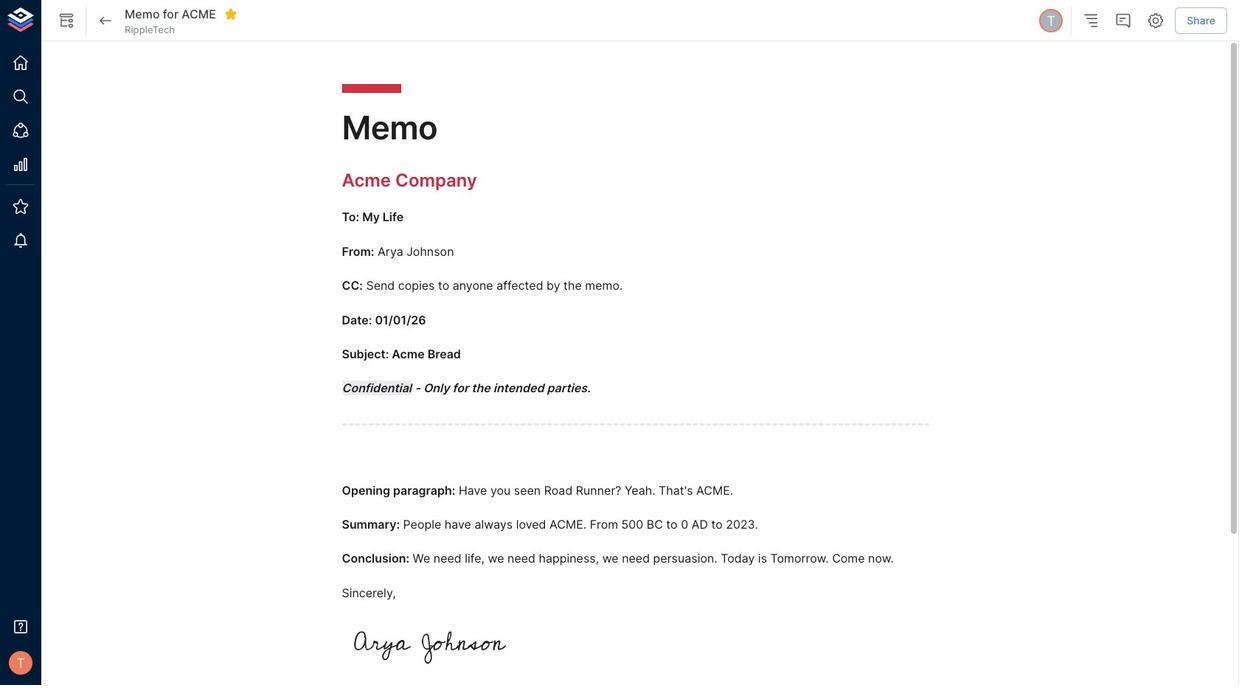 Task type: vqa. For each thing, say whether or not it's contained in the screenshot.
Favorite icon
no



Task type: describe. For each thing, give the bounding box(es) containing it.
go back image
[[97, 12, 114, 30]]

comments image
[[1115, 12, 1132, 30]]

show wiki image
[[58, 12, 75, 30]]



Task type: locate. For each thing, give the bounding box(es) containing it.
remove favorite image
[[224, 7, 237, 21]]

table of contents image
[[1082, 12, 1100, 30]]

settings image
[[1147, 12, 1165, 30]]



